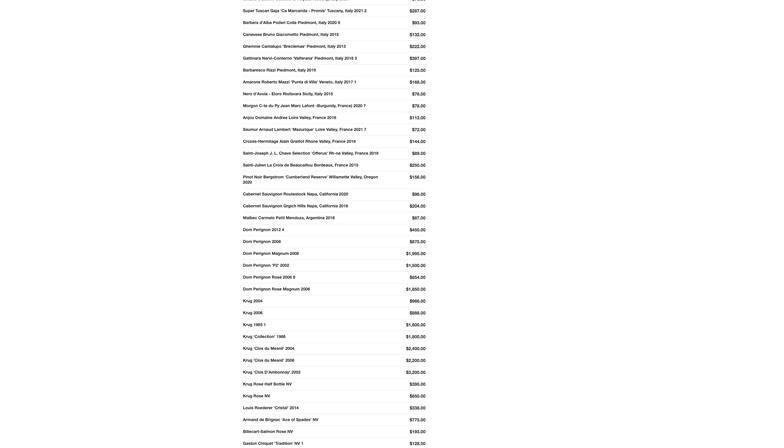 Task type: locate. For each thing, give the bounding box(es) containing it.
krug left 1985
[[243, 322, 252, 327]]

2 'clos from the top
[[253, 358, 263, 363]]

dom down dom perignon 2012 4
[[243, 239, 252, 244]]

nero d'avola - eloro riofavara sicily, italy 2015
[[243, 91, 333, 96]]

2 saint- from the top
[[243, 163, 254, 167]]

0 horizontal spatial de
[[259, 417, 264, 422]]

perignon left the 'p2'
[[253, 263, 271, 268]]

krug down krug 1985 1
[[243, 334, 252, 339]]

2019 up the villa'
[[307, 68, 316, 72]]

promis'
[[311, 8, 326, 13]]

5 perignon from the top
[[253, 275, 271, 280]]

$1,995.00
[[406, 251, 426, 256]]

$966.00
[[410, 298, 426, 304]]

1 vertical spatial 2021
[[354, 127, 363, 132]]

rose for $854.00
[[272, 275, 282, 280]]

5 krug from the top
[[243, 346, 252, 351]]

krug rose nv
[[243, 393, 270, 398]]

'clos down krug 'clos du mesnil' 2004
[[253, 358, 263, 363]]

- left "eloro"
[[269, 91, 270, 96]]

rose down the armand de brignac 'ace of spades' nv
[[276, 429, 286, 434]]

rose down the dom perignon rose 2006 8 in the left of the page
[[272, 287, 282, 291]]

loire down marc
[[289, 115, 298, 120]]

2015 down 9
[[330, 32, 339, 37]]

7
[[364, 103, 366, 108], [364, 127, 366, 132]]

krug for $2,200.00
[[243, 358, 252, 363]]

of
[[291, 417, 295, 422]]

1 perignon from the top
[[253, 227, 271, 232]]

krug up krug rose nv on the left bottom of page
[[243, 382, 252, 386]]

krug for $966.00
[[243, 298, 252, 303]]

cabernet up malbec
[[243, 203, 261, 208]]

$193.00
[[410, 429, 426, 434]]

1 right 'tradition'
[[301, 441, 303, 446]]

1 vertical spatial 2004
[[285, 346, 294, 351]]

veneto,
[[319, 79, 334, 84]]

4 krug from the top
[[243, 334, 252, 339]]

2015 up burgundy,
[[324, 91, 333, 96]]

0 vertical spatial california
[[319, 192, 338, 196]]

$87.00
[[412, 215, 426, 220]]

krug up krug 2006
[[243, 298, 252, 303]]

piedmont, right 'valferana'
[[314, 56, 334, 61]]

nv down of
[[287, 429, 293, 434]]

0 vertical spatial mesnil'
[[270, 346, 284, 351]]

4 dom from the top
[[243, 263, 252, 268]]

dom down dom perignon 'p2' 2002
[[243, 275, 252, 280]]

saint-julien la croix de beaucaillou bordeaux, france 2015
[[243, 163, 358, 167]]

loire
[[289, 115, 298, 120], [315, 127, 325, 132]]

anjou domaine andree loire valley, france 2018
[[243, 115, 336, 120]]

1 horizontal spatial 2004
[[285, 346, 294, 351]]

0 vertical spatial sauvignon
[[262, 192, 282, 196]]

krug down krug 2004 on the left bottom of the page
[[243, 310, 252, 315]]

2002 for $3,200.00
[[291, 370, 301, 375]]

2002 right the 'p2'
[[280, 263, 289, 268]]

0 horizontal spatial 2002
[[280, 263, 289, 268]]

2 vertical spatial -
[[316, 103, 317, 108]]

2020 left 9
[[328, 20, 337, 25]]

krug for $888.00
[[243, 310, 252, 315]]

saint- down crozes-
[[243, 151, 254, 156]]

saint- up pinot
[[243, 163, 254, 167]]

2020 down pinot
[[243, 180, 252, 185]]

7 krug from the top
[[243, 370, 252, 375]]

'clos for $3,200.00
[[253, 370, 263, 375]]

0 vertical spatial 'clos
[[253, 346, 263, 351]]

0 vertical spatial magnum
[[272, 251, 289, 256]]

perignon up dom perignon 2008
[[253, 227, 271, 232]]

-
[[308, 8, 310, 13], [269, 91, 270, 96], [316, 103, 317, 108]]

1 dom from the top
[[243, 227, 252, 232]]

2021 left 2
[[354, 8, 363, 13]]

krug up louis
[[243, 393, 252, 398]]

0 vertical spatial 1
[[354, 79, 356, 84]]

perignon down dom perignon 2008
[[253, 251, 271, 256]]

chiquet
[[258, 441, 273, 446]]

france up 2016
[[339, 127, 353, 132]]

2018 for $112.00
[[327, 115, 336, 120]]

krug for $850.00
[[243, 393, 252, 398]]

sauvignon
[[262, 192, 282, 196], [262, 203, 282, 208]]

1 krug from the top
[[243, 298, 252, 303]]

1 vertical spatial 2019
[[369, 151, 378, 156]]

morgon c-te du py jean marc lafont -burgundy, france) 2020 7
[[243, 103, 366, 108]]

du right te
[[269, 103, 274, 108]]

saint- for $250.00
[[243, 163, 254, 167]]

nero
[[243, 91, 252, 96]]

2002
[[280, 263, 289, 268], [291, 370, 301, 375]]

barbaresco rizzi piedmont, italy 2019
[[243, 68, 316, 72]]

2 vertical spatial 'clos
[[253, 370, 263, 375]]

colla
[[287, 20, 297, 25]]

valley, inside pinot noir bergstrom 'cumberland reserve' willamette valley, oregon 2020
[[351, 174, 363, 179]]

saint-
[[243, 151, 254, 156], [243, 163, 254, 167]]

2 sauvignon from the top
[[262, 203, 282, 208]]

2008 down 2012
[[272, 239, 281, 244]]

1 'clos from the top
[[253, 346, 263, 351]]

perignon for $1,850.00
[[253, 287, 271, 291]]

barbaresco
[[243, 68, 265, 72]]

sauvignon for $96.00
[[262, 192, 282, 196]]

2 dom from the top
[[243, 239, 252, 244]]

$93.00
[[412, 20, 426, 25]]

0 horizontal spatial -
[[269, 91, 270, 96]]

1 vertical spatial 'clos
[[253, 358, 263, 363]]

di
[[304, 79, 308, 84]]

de
[[284, 163, 289, 167], [259, 417, 264, 422]]

california down reserve' on the left top of the page
[[319, 192, 338, 196]]

krug 1985 1
[[243, 322, 266, 327]]

2 vertical spatial du
[[264, 358, 269, 363]]

6 perignon from the top
[[253, 287, 271, 291]]

dom up krug 2004 on the left bottom of the page
[[243, 287, 252, 291]]

2 vertical spatial 1
[[301, 441, 303, 446]]

- left promis'
[[308, 8, 310, 13]]

france
[[313, 115, 326, 120], [339, 127, 353, 132], [332, 139, 346, 144], [355, 151, 368, 156], [335, 163, 348, 167]]

1 vertical spatial 2008
[[290, 251, 299, 256]]

1 right 2017
[[354, 79, 356, 84]]

1 horizontal spatial 2002
[[291, 370, 301, 375]]

ghemme
[[243, 44, 260, 49]]

dom perignon 2012 4
[[243, 227, 284, 232]]

california
[[319, 192, 338, 196], [319, 203, 338, 208]]

krug down 'krug 'collection' 1988'
[[243, 346, 252, 351]]

0 vertical spatial 2002
[[280, 263, 289, 268]]

perignon down dom perignon 'p2' 2002
[[253, 275, 271, 280]]

california up argentina
[[319, 203, 338, 208]]

1 right 1985
[[264, 322, 266, 327]]

- right lafont
[[316, 103, 317, 108]]

1 vertical spatial saint-
[[243, 163, 254, 167]]

2020 inside pinot noir bergstrom 'cumberland reserve' willamette valley, oregon 2020
[[243, 180, 252, 185]]

0 vertical spatial 2019
[[307, 68, 316, 72]]

'ace
[[281, 417, 290, 422]]

$338.00
[[410, 405, 426, 411]]

d'avola
[[253, 91, 268, 96]]

3 perignon from the top
[[253, 251, 271, 256]]

napa, right hills
[[307, 203, 318, 208]]

2020 right the france)
[[353, 103, 362, 108]]

dom down malbec
[[243, 227, 252, 232]]

italy
[[345, 8, 353, 13], [319, 20, 327, 25], [320, 32, 329, 37], [328, 44, 336, 49], [335, 56, 343, 61], [298, 68, 306, 72], [335, 79, 343, 84], [315, 91, 323, 96]]

0 vertical spatial cabernet
[[243, 192, 261, 196]]

1 sauvignon from the top
[[262, 192, 282, 196]]

2006
[[283, 275, 292, 280], [301, 287, 310, 291], [253, 310, 263, 315], [285, 358, 294, 363]]

bruno
[[263, 32, 275, 37]]

loire up rhone
[[315, 127, 325, 132]]

rhone
[[305, 139, 318, 144]]

3 dom from the top
[[243, 251, 252, 256]]

magnum up the 'p2'
[[272, 251, 289, 256]]

3 krug from the top
[[243, 322, 252, 327]]

de right croix
[[284, 163, 289, 167]]

0 vertical spatial 2004
[[253, 298, 263, 303]]

1 vertical spatial sauvignon
[[262, 203, 282, 208]]

2021 up 2016
[[354, 127, 363, 132]]

1 vertical spatial 7
[[364, 127, 366, 132]]

saint- for $89.00
[[243, 151, 254, 156]]

$89.00
[[412, 151, 426, 156]]

dom perignon rose 2006 8
[[243, 275, 295, 280]]

perignon down dom perignon 2012 4
[[253, 239, 271, 244]]

valley, left 'oregon'
[[351, 174, 363, 179]]

cabernet
[[243, 192, 261, 196], [243, 203, 261, 208]]

cabernet for $204.00
[[243, 203, 261, 208]]

2 perignon from the top
[[253, 239, 271, 244]]

'clos up krug rose half bottle nv
[[253, 370, 263, 375]]

1 horizontal spatial 1
[[301, 441, 303, 446]]

perignon down the dom perignon rose 2006 8 in the left of the page
[[253, 287, 271, 291]]

perignon for $875.00
[[253, 239, 271, 244]]

2019 up 'oregon'
[[369, 151, 378, 156]]

1 vertical spatial cabernet
[[243, 203, 261, 208]]

riofavara
[[283, 91, 301, 96]]

$222.00
[[410, 44, 426, 49]]

half
[[265, 382, 272, 386]]

andree
[[274, 115, 288, 120]]

selection
[[292, 151, 310, 156]]

valley,
[[300, 115, 312, 120], [326, 127, 338, 132], [319, 139, 331, 144], [342, 151, 354, 156], [351, 174, 363, 179]]

ghemme cantalupo 'breclemae' piedmont, italy 2013
[[243, 44, 346, 49]]

marcanda
[[288, 8, 307, 13]]

krug 2006
[[243, 310, 263, 315]]

lambert
[[274, 127, 291, 132]]

4 perignon from the top
[[253, 263, 271, 268]]

super
[[243, 8, 254, 13]]

dom for $1,500.00
[[243, 263, 252, 268]]

jean
[[281, 103, 290, 108]]

1 vertical spatial 2015
[[324, 91, 333, 96]]

rose up dom perignon rose magnum 2006 at the left bottom of page
[[272, 275, 282, 280]]

0 vertical spatial 2021
[[354, 8, 363, 13]]

du up krug 'clos du mesnil' 2006
[[264, 346, 269, 351]]

9 krug from the top
[[243, 393, 252, 398]]

d'ambonnay'
[[264, 370, 290, 375]]

canavese bruno giacometto piedmont, italy 2015
[[243, 32, 339, 37]]

0 vertical spatial saint-
[[243, 151, 254, 156]]

krug for $395.00
[[243, 382, 252, 386]]

'tradition'
[[274, 441, 293, 446]]

2 mesnil' from the top
[[270, 358, 284, 363]]

1 mesnil' from the top
[[270, 346, 284, 351]]

krug down krug 'clos du mesnil' 2004
[[243, 358, 252, 363]]

1 horizontal spatial loire
[[315, 127, 325, 132]]

2015 up willamette
[[349, 163, 358, 167]]

france up willamette
[[335, 163, 348, 167]]

dom down dom perignon 2008
[[243, 251, 252, 256]]

krug up krug rose half bottle nv
[[243, 370, 252, 375]]

8 krug from the top
[[243, 382, 252, 386]]

1 vertical spatial 1
[[264, 322, 266, 327]]

dom
[[243, 227, 252, 232], [243, 239, 252, 244], [243, 251, 252, 256], [243, 263, 252, 268], [243, 275, 252, 280], [243, 287, 252, 291]]

magnum down 8 on the bottom of the page
[[283, 287, 300, 291]]

'clos down 'krug 'collection' 1988'
[[253, 346, 263, 351]]

dom up the dom perignon rose 2006 8 in the left of the page
[[243, 263, 252, 268]]

$2,200.00
[[406, 358, 426, 363]]

valley, up rh-
[[326, 127, 338, 132]]

$132.00
[[410, 32, 426, 37]]

du down krug 'clos du mesnil' 2004
[[264, 358, 269, 363]]

0 vertical spatial de
[[284, 163, 289, 167]]

poderi
[[273, 20, 286, 25]]

krug 2004
[[243, 298, 263, 303]]

1 california from the top
[[319, 192, 338, 196]]

2 cabernet from the top
[[243, 203, 261, 208]]

py
[[275, 103, 279, 108]]

malbec
[[243, 215, 257, 220]]

mesnil' down the 1988
[[270, 346, 284, 351]]

sauvignon up carmelo at the top of page
[[262, 203, 282, 208]]

6 dom from the top
[[243, 287, 252, 291]]

joseph
[[254, 151, 269, 156]]

alain
[[280, 139, 289, 144]]

armand de brignac 'ace of spades' nv
[[243, 417, 318, 422]]

napa, down pinot noir bergstrom 'cumberland reserve' willamette valley, oregon 2020
[[307, 192, 318, 196]]

1 vertical spatial napa,
[[307, 203, 318, 208]]

1 vertical spatial california
[[319, 203, 338, 208]]

2004 down the 1988
[[285, 346, 294, 351]]

1 horizontal spatial de
[[284, 163, 289, 167]]

mesnil' for $2,200.00
[[270, 358, 284, 363]]

0 vertical spatial 2015
[[330, 32, 339, 37]]

grgich
[[283, 203, 296, 208]]

5 dom from the top
[[243, 275, 252, 280]]

dom for $450.00
[[243, 227, 252, 232]]

0 vertical spatial loire
[[289, 115, 298, 120]]

2002 right d'ambonnay'
[[291, 370, 301, 375]]

mesnil'
[[270, 346, 284, 351], [270, 358, 284, 363]]

marc
[[291, 103, 301, 108]]

0 vertical spatial 2008
[[272, 239, 281, 244]]

conterno
[[274, 56, 292, 61]]

dom perignon rose magnum 2006
[[243, 287, 310, 291]]

reserve'
[[311, 174, 328, 179]]

amarone
[[243, 79, 260, 84]]

gattinara
[[243, 56, 261, 61]]

1 horizontal spatial -
[[308, 8, 310, 13]]

hills
[[297, 203, 306, 208]]

sauvignon down bergstrom
[[262, 192, 282, 196]]

1 cabernet from the top
[[243, 192, 261, 196]]

2 horizontal spatial -
[[316, 103, 317, 108]]

1 saint- from the top
[[243, 151, 254, 156]]

1 vertical spatial 2002
[[291, 370, 301, 375]]

2008 up 8 on the bottom of the page
[[290, 251, 299, 256]]

1 vertical spatial mesnil'
[[270, 358, 284, 363]]

patti
[[276, 215, 285, 220]]

domaine
[[255, 115, 273, 120]]

krug for $1,800.00
[[243, 334, 252, 339]]

'ca
[[280, 8, 287, 13]]

1 vertical spatial du
[[264, 346, 269, 351]]

perignon for $450.00
[[253, 227, 271, 232]]

de left brignac
[[259, 417, 264, 422]]

ne
[[336, 151, 341, 156]]

2004 up krug 2006
[[253, 298, 263, 303]]

6 krug from the top
[[243, 358, 252, 363]]

1 horizontal spatial 2019
[[369, 151, 378, 156]]

beaucaillou
[[290, 163, 313, 167]]

0 vertical spatial 7
[[364, 103, 366, 108]]

france up ne
[[332, 139, 346, 144]]

2 krug from the top
[[243, 310, 252, 315]]

krug for $1,600.00
[[243, 322, 252, 327]]

gaja
[[270, 8, 279, 13]]

mesnil' up d'ambonnay'
[[270, 358, 284, 363]]

3 'clos from the top
[[253, 370, 263, 375]]

pinot noir bergstrom 'cumberland reserve' willamette valley, oregon 2020
[[243, 174, 378, 185]]

cabernet down pinot
[[243, 192, 261, 196]]



Task type: describe. For each thing, give the bounding box(es) containing it.
spades'
[[296, 417, 312, 422]]

$168.00
[[410, 79, 426, 85]]

saint-joseph j. l. chave selection 'offerus' rh-ne valley, france 2019
[[243, 151, 378, 156]]

willamette
[[329, 174, 349, 179]]

nv down krug rose half bottle nv
[[265, 393, 270, 398]]

cabernet for $96.00
[[243, 192, 261, 196]]

$96.00
[[412, 192, 426, 197]]

france down burgundy,
[[313, 115, 326, 120]]

$888.00
[[410, 310, 426, 315]]

canavese
[[243, 32, 262, 37]]

1 vertical spatial de
[[259, 417, 264, 422]]

1 vertical spatial -
[[269, 91, 270, 96]]

krug rose half bottle nv
[[243, 382, 292, 386]]

tuscany,
[[327, 8, 344, 13]]

krug 'clos du mesnil' 2006
[[243, 358, 294, 363]]

1 horizontal spatial 2008
[[290, 251, 299, 256]]

'breclemae'
[[283, 44, 306, 49]]

2013
[[337, 44, 346, 49]]

0 horizontal spatial loire
[[289, 115, 298, 120]]

$2,400.00
[[406, 346, 426, 351]]

malbec carmelo patti mendoza, argentina 2018
[[243, 215, 335, 220]]

2 vertical spatial 2015
[[349, 163, 358, 167]]

billecart-salmon rose nv
[[243, 429, 293, 434]]

tuscan
[[256, 8, 269, 13]]

bordeaux,
[[314, 163, 334, 167]]

rose for $1,850.00
[[272, 287, 282, 291]]

barbera
[[243, 20, 258, 25]]

krug for $3,200.00
[[243, 370, 252, 375]]

du for $2,200.00
[[264, 358, 269, 363]]

$287.00
[[410, 8, 426, 13]]

1 vertical spatial magnum
[[283, 287, 300, 291]]

2
[[364, 8, 367, 13]]

piedmont, up 'valferana'
[[307, 44, 326, 49]]

nv right spades' on the left of page
[[313, 417, 318, 422]]

crozes-
[[243, 139, 258, 144]]

0 horizontal spatial 2008
[[272, 239, 281, 244]]

0 vertical spatial -
[[308, 8, 310, 13]]

$1,600.00
[[406, 322, 426, 327]]

2002 for $1,500.00
[[280, 263, 289, 268]]

$112.00
[[410, 115, 426, 120]]

$125.00
[[410, 68, 426, 73]]

anjou
[[243, 115, 254, 120]]

$854.00
[[410, 275, 426, 280]]

1 vertical spatial loire
[[315, 127, 325, 132]]

dom for $854.00
[[243, 275, 252, 280]]

perignon for $854.00
[[253, 275, 271, 280]]

gaston
[[243, 441, 257, 446]]

gaston chiquet 'tradition' nv 1
[[243, 441, 303, 446]]

$204.00
[[410, 203, 426, 209]]

'clos for $2,200.00
[[253, 358, 263, 363]]

$144.00
[[410, 139, 426, 144]]

saumur
[[243, 127, 258, 132]]

chave
[[279, 151, 291, 156]]

$78.00
[[412, 103, 426, 108]]

1985
[[253, 322, 263, 327]]

'punta
[[291, 79, 303, 84]]

valley, up 'offerus'
[[319, 139, 331, 144]]

piedmont, up ghemme cantalupo 'breclemae' piedmont, italy 2013
[[300, 32, 319, 37]]

$450.00
[[410, 227, 426, 232]]

2017
[[344, 79, 353, 84]]

perignon for $1,500.00
[[253, 263, 271, 268]]

cabernet sauvignon grgich hills napa, california 2018
[[243, 203, 348, 208]]

l.
[[274, 151, 278, 156]]

routestock
[[283, 192, 306, 196]]

$250.00
[[410, 163, 426, 168]]

dom for $1,850.00
[[243, 287, 252, 291]]

'clos for $2,400.00
[[253, 346, 263, 351]]

argentina
[[306, 215, 325, 220]]

krug 'clos du mesnil' 2004
[[243, 346, 294, 351]]

louis roederer 'cristal' 2014
[[243, 405, 299, 410]]

'collection'
[[253, 334, 275, 339]]

dom perignon magnum 2008
[[243, 251, 299, 256]]

2018 for $204.00
[[339, 203, 348, 208]]

0 horizontal spatial 2019
[[307, 68, 316, 72]]

crozes-hermitage alain graillot rhone valley, france 2016
[[243, 139, 356, 144]]

burgundy,
[[317, 103, 337, 108]]

'mazurique'
[[292, 127, 314, 132]]

france down 2016
[[355, 151, 368, 156]]

rose for $193.00
[[276, 429, 286, 434]]

2020 down willamette
[[339, 192, 348, 196]]

$875.00
[[410, 239, 426, 244]]

nv right bottle
[[286, 382, 292, 386]]

$397.00
[[410, 56, 426, 61]]

armand
[[243, 417, 258, 422]]

$395.00
[[410, 382, 426, 387]]

valley, right ne
[[342, 151, 354, 156]]

mazzi
[[278, 79, 290, 84]]

0 horizontal spatial 2004
[[253, 298, 263, 303]]

dom perignon 2008
[[243, 239, 281, 244]]

arnaud
[[259, 127, 273, 132]]

'cumberland
[[285, 174, 310, 179]]

rose up roederer
[[253, 393, 263, 398]]

c-
[[259, 103, 264, 108]]

bottle
[[273, 382, 285, 386]]

amarone roberto mazzi 'punta di villa' veneto, italy 2017 1
[[243, 79, 356, 84]]

0 horizontal spatial 1
[[264, 322, 266, 327]]

piedmont, up mazzi
[[277, 68, 297, 72]]

sauvignon for $204.00
[[262, 203, 282, 208]]

2012
[[272, 227, 281, 232]]

eloro
[[272, 91, 282, 96]]

mesnil' for $2,400.00
[[270, 346, 284, 351]]

rizzi
[[266, 68, 276, 72]]

gattinara nervi-conterno 'valferana' piedmont, italy 2018 3
[[243, 56, 357, 61]]

3
[[355, 56, 357, 61]]

2018 for $397.00
[[345, 56, 354, 61]]

$3,200.00
[[406, 370, 426, 375]]

0 vertical spatial du
[[269, 103, 274, 108]]

dom perignon 'p2' 2002
[[243, 263, 289, 268]]

9
[[338, 20, 340, 25]]

sicily,
[[302, 91, 313, 96]]

nv right 'tradition'
[[294, 441, 300, 446]]

rh-
[[329, 151, 336, 156]]

roederer
[[255, 405, 273, 410]]

krug 'clos d'ambonnay' 2002
[[243, 370, 301, 375]]

piedmont, down super tuscan gaja 'ca marcanda - promis' tuscany, italy 2021 2
[[298, 20, 317, 25]]

hermitage
[[258, 139, 278, 144]]

$156.00
[[410, 174, 426, 180]]

brignac
[[265, 417, 280, 422]]

villa'
[[309, 79, 318, 84]]

j.
[[270, 151, 273, 156]]

$1,800.00
[[406, 334, 426, 339]]

krug for $2,400.00
[[243, 346, 252, 351]]

2 horizontal spatial 1
[[354, 79, 356, 84]]

valley, up saumur arnaud lambert 'mazurique' loire valley, france 2021 7
[[300, 115, 312, 120]]

1988
[[276, 334, 285, 339]]

0 vertical spatial napa,
[[307, 192, 318, 196]]

'offerus'
[[311, 151, 328, 156]]

dom for $875.00
[[243, 239, 252, 244]]

billecart-
[[243, 429, 261, 434]]

rose left half
[[253, 382, 263, 386]]

d'alba
[[260, 20, 272, 25]]

2 california from the top
[[319, 203, 338, 208]]

perignon for $1,995.00
[[253, 251, 271, 256]]

$1,850.00
[[406, 287, 426, 292]]

du for $2,400.00
[[264, 346, 269, 351]]

dom for $1,995.00
[[243, 251, 252, 256]]



Task type: vqa. For each thing, say whether or not it's contained in the screenshot.


